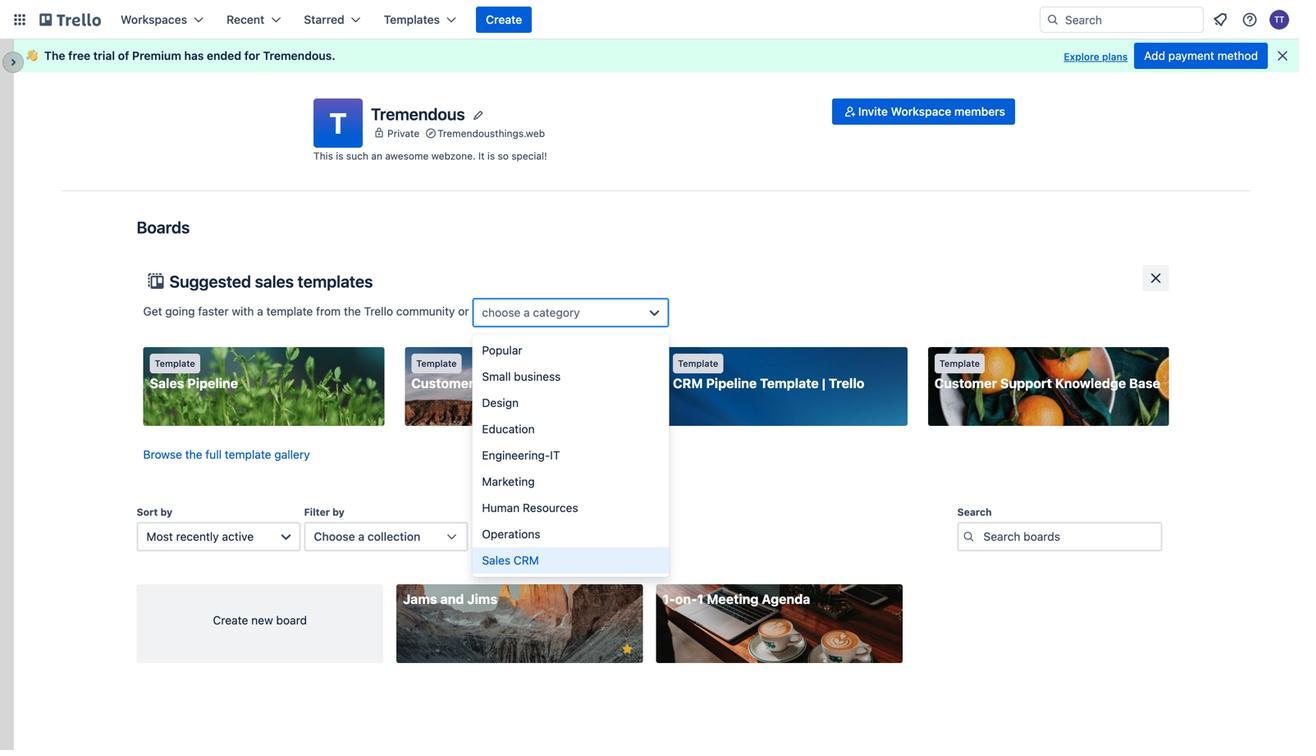 Task type: vqa. For each thing, say whether or not it's contained in the screenshot.
1st customize from the right
no



Task type: describe. For each thing, give the bounding box(es) containing it.
most
[[146, 530, 173, 543]]

has
[[184, 49, 204, 62]]

primary element
[[0, 0, 1299, 39]]

agenda
[[762, 591, 810, 607]]

choose
[[482, 306, 521, 319]]

create for create
[[486, 13, 522, 26]]

webzone.
[[431, 150, 476, 162]]

banner containing 👋
[[13, 39, 1299, 72]]

customer for customer support knowledge base
[[935, 375, 997, 391]]

suggested
[[169, 272, 251, 291]]

explore
[[1064, 51, 1100, 62]]

add payment method
[[1144, 49, 1258, 62]]

the
[[44, 49, 65, 62]]

sort by
[[137, 506, 172, 518]]

plans
[[1102, 51, 1128, 62]]

Search field
[[1040, 7, 1204, 33]]

1 vertical spatial sales
[[482, 554, 511, 567]]

explore plans
[[1064, 51, 1128, 62]]

community
[[396, 305, 455, 318]]

open information menu image
[[1242, 11, 1258, 28]]

explore plans button
[[1064, 47, 1128, 66]]

add
[[1144, 49, 1165, 62]]

jams
[[403, 591, 437, 607]]

.
[[332, 49, 335, 62]]

trello inside template crm pipeline template | trello
[[829, 375, 865, 391]]

2 is from the left
[[487, 150, 495, 162]]

support
[[1000, 375, 1052, 391]]

resources
[[523, 501, 578, 515]]

browse the full template gallery
[[143, 448, 310, 461]]

engineering-
[[482, 449, 550, 462]]

most recently active
[[146, 530, 254, 543]]

education
[[482, 422, 535, 436]]

tremendousthings.web link
[[438, 125, 545, 141]]

a for choose a collection
[[358, 530, 365, 543]]

gallery
[[274, 448, 310, 461]]

get going faster with a template from the trello community or
[[143, 305, 472, 318]]

this is such an awesome webzone. it is so special!
[[314, 150, 547, 162]]

customer for customer success management
[[411, 375, 474, 391]]

workspace
[[891, 105, 951, 118]]

it
[[478, 150, 485, 162]]

full
[[205, 448, 222, 461]]

business
[[514, 370, 561, 383]]

create new board
[[213, 613, 307, 627]]

starred button
[[294, 7, 371, 33]]

1-
[[663, 591, 675, 607]]

👋 the free trial of premium has ended for tremendous .
[[26, 49, 335, 62]]

members
[[954, 105, 1005, 118]]

design
[[482, 396, 519, 410]]

human
[[482, 501, 520, 515]]

choose a collection
[[314, 530, 420, 543]]

success
[[477, 375, 531, 391]]

templates button
[[374, 7, 466, 33]]

category
[[533, 306, 580, 319]]

management
[[534, 375, 617, 391]]

t button
[[314, 98, 363, 148]]

small
[[482, 370, 511, 383]]

create for create new board
[[213, 613, 248, 627]]

crm for sales crm
[[514, 554, 539, 567]]

recently
[[176, 530, 219, 543]]

👋
[[26, 49, 38, 62]]

sm image
[[842, 103, 858, 120]]

of
[[118, 49, 129, 62]]

so
[[498, 150, 509, 162]]

jims
[[467, 591, 498, 607]]

knowledge
[[1055, 375, 1126, 391]]

engineering-it
[[482, 449, 560, 462]]

0 vertical spatial tremendous
[[263, 49, 332, 62]]

1 vertical spatial tremendous
[[371, 104, 465, 123]]

board
[[276, 613, 307, 627]]

popular
[[482, 343, 522, 357]]

create button
[[476, 7, 532, 33]]

starred
[[304, 13, 344, 26]]

templates
[[298, 272, 373, 291]]

1 vertical spatial the
[[185, 448, 202, 461]]

or
[[458, 305, 469, 318]]

1 vertical spatial template
[[225, 448, 271, 461]]

boards
[[137, 217, 190, 237]]

0 horizontal spatial a
[[257, 305, 263, 318]]

jams and jims
[[403, 591, 498, 607]]

filter
[[304, 506, 330, 518]]

pipeline for sales
[[187, 375, 238, 391]]

an
[[371, 150, 382, 162]]

collection
[[368, 530, 420, 543]]

marketing
[[482, 475, 535, 488]]

template customer success management
[[411, 358, 617, 391]]

going
[[165, 305, 195, 318]]

templates
[[384, 13, 440, 26]]

from
[[316, 305, 341, 318]]

wave image
[[26, 48, 38, 63]]



Task type: locate. For each thing, give the bounding box(es) containing it.
0 vertical spatial crm
[[673, 375, 703, 391]]

template sales pipeline
[[150, 358, 238, 391]]

1 by from the left
[[160, 506, 172, 518]]

is right it
[[487, 150, 495, 162]]

faster
[[198, 305, 229, 318]]

create inside create button
[[486, 13, 522, 26]]

get
[[143, 305, 162, 318]]

pipeline inside template sales pipeline
[[187, 375, 238, 391]]

0 vertical spatial trello
[[364, 305, 393, 318]]

0 horizontal spatial crm
[[514, 554, 539, 567]]

this
[[314, 150, 333, 162]]

jams and jims link
[[396, 584, 643, 663]]

0 horizontal spatial customer
[[411, 375, 474, 391]]

1 horizontal spatial trello
[[829, 375, 865, 391]]

2 by from the left
[[332, 506, 345, 518]]

1 horizontal spatial sales
[[482, 554, 511, 567]]

customer inside template customer success management
[[411, 375, 474, 391]]

workspaces button
[[111, 7, 213, 33]]

template for sales pipeline
[[155, 358, 195, 369]]

the
[[344, 305, 361, 318], [185, 448, 202, 461]]

trello right |
[[829, 375, 865, 391]]

meeting
[[707, 591, 759, 607]]

sales up browse
[[150, 375, 184, 391]]

small business
[[482, 370, 561, 383]]

a inside choose a collection button
[[358, 530, 365, 543]]

active
[[222, 530, 254, 543]]

suggested sales templates
[[169, 272, 373, 291]]

tremendousthings.web
[[438, 127, 545, 139]]

add payment method button
[[1134, 43, 1268, 69]]

payment
[[1169, 49, 1214, 62]]

choose
[[314, 530, 355, 543]]

template for crm pipeline template | trello
[[678, 358, 718, 369]]

on-
[[675, 591, 697, 607]]

recent button
[[217, 7, 291, 33]]

sales crm
[[482, 554, 539, 567]]

1 vertical spatial crm
[[514, 554, 539, 567]]

browse
[[143, 448, 182, 461]]

0 horizontal spatial the
[[185, 448, 202, 461]]

a for choose a category
[[524, 306, 530, 319]]

t
[[329, 106, 347, 140]]

premium
[[132, 49, 181, 62]]

1 horizontal spatial tremendous
[[371, 104, 465, 123]]

create
[[486, 13, 522, 26], [213, 613, 248, 627]]

browse the full template gallery link
[[143, 448, 310, 461]]

special!
[[511, 150, 547, 162]]

and
[[440, 591, 464, 607]]

the left full
[[185, 448, 202, 461]]

0 horizontal spatial is
[[336, 150, 344, 162]]

tremendous
[[263, 49, 332, 62], [371, 104, 465, 123]]

terry turtle (terryturtle) image
[[1270, 10, 1289, 30]]

base
[[1129, 375, 1160, 391]]

customer left support
[[935, 375, 997, 391]]

0 vertical spatial template
[[266, 305, 313, 318]]

customer
[[411, 375, 474, 391], [935, 375, 997, 391]]

template customer support knowledge base
[[935, 358, 1160, 391]]

1 vertical spatial create
[[213, 613, 248, 627]]

method
[[1218, 49, 1258, 62]]

0 notifications image
[[1211, 10, 1230, 30]]

trello
[[364, 305, 393, 318], [829, 375, 865, 391]]

operations
[[482, 527, 540, 541]]

0 horizontal spatial pipeline
[[187, 375, 238, 391]]

1-on-1 meeting agenda link
[[656, 584, 903, 663]]

free
[[68, 49, 90, 62]]

1 customer from the left
[[411, 375, 474, 391]]

2 horizontal spatial a
[[524, 306, 530, 319]]

0 vertical spatial create
[[486, 13, 522, 26]]

1 horizontal spatial crm
[[673, 375, 703, 391]]

2 pipeline from the left
[[706, 375, 757, 391]]

awesome
[[385, 150, 429, 162]]

template inside template customer success management
[[416, 358, 457, 369]]

0 horizontal spatial trello
[[364, 305, 393, 318]]

banner
[[13, 39, 1299, 72]]

pipeline inside template crm pipeline template | trello
[[706, 375, 757, 391]]

invite workspace members
[[858, 105, 1005, 118]]

template crm pipeline template | trello
[[673, 358, 865, 391]]

by right sort
[[160, 506, 172, 518]]

is right the this
[[336, 150, 344, 162]]

sales
[[255, 272, 294, 291]]

0 horizontal spatial create
[[213, 613, 248, 627]]

by for sort by
[[160, 506, 172, 518]]

template for customer support knowledge base
[[940, 358, 980, 369]]

0 horizontal spatial by
[[160, 506, 172, 518]]

human resources
[[482, 501, 578, 515]]

is
[[336, 150, 344, 162], [487, 150, 495, 162]]

template inside template sales pipeline
[[155, 358, 195, 369]]

by right filter at the bottom of the page
[[332, 506, 345, 518]]

tremendous up private
[[371, 104, 465, 123]]

by
[[160, 506, 172, 518], [332, 506, 345, 518]]

with
[[232, 305, 254, 318]]

search image
[[1046, 13, 1060, 26]]

template for customer success management
[[416, 358, 457, 369]]

trial
[[93, 49, 115, 62]]

template inside "template customer support knowledge base"
[[940, 358, 980, 369]]

1 pipeline from the left
[[187, 375, 238, 391]]

sales down operations
[[482, 554, 511, 567]]

1 horizontal spatial the
[[344, 305, 361, 318]]

invite
[[858, 105, 888, 118]]

pipeline for crm
[[706, 375, 757, 391]]

2 customer from the left
[[935, 375, 997, 391]]

it
[[550, 449, 560, 462]]

click to unstar this board. it will be removed from your starred list. image
[[620, 642, 635, 657]]

crm inside template crm pipeline template | trello
[[673, 375, 703, 391]]

0 horizontal spatial sales
[[150, 375, 184, 391]]

1 vertical spatial trello
[[829, 375, 865, 391]]

filter by
[[304, 506, 345, 518]]

search
[[957, 506, 992, 518]]

invite workspace members button
[[832, 98, 1015, 125]]

crm for template crm pipeline template | trello
[[673, 375, 703, 391]]

customer left small
[[411, 375, 474, 391]]

workspaces
[[121, 13, 187, 26]]

0 vertical spatial sales
[[150, 375, 184, 391]]

1 horizontal spatial create
[[486, 13, 522, 26]]

1 horizontal spatial is
[[487, 150, 495, 162]]

tremendous down starred
[[263, 49, 332, 62]]

0 horizontal spatial tremendous
[[263, 49, 332, 62]]

template
[[266, 305, 313, 318], [225, 448, 271, 461]]

private
[[387, 127, 420, 139]]

1 is from the left
[[336, 150, 344, 162]]

customer inside "template customer support knowledge base"
[[935, 375, 997, 391]]

the right the from
[[344, 305, 361, 318]]

ended
[[207, 49, 241, 62]]

for
[[244, 49, 260, 62]]

1
[[697, 591, 704, 607]]

sales inside template sales pipeline
[[150, 375, 184, 391]]

Search text field
[[957, 522, 1163, 552]]

1 horizontal spatial pipeline
[[706, 375, 757, 391]]

0 vertical spatial the
[[344, 305, 361, 318]]

a
[[257, 305, 263, 318], [524, 306, 530, 319], [358, 530, 365, 543]]

1 horizontal spatial customer
[[935, 375, 997, 391]]

template right full
[[225, 448, 271, 461]]

1 horizontal spatial a
[[358, 530, 365, 543]]

trello left community
[[364, 305, 393, 318]]

template down sales
[[266, 305, 313, 318]]

sales
[[150, 375, 184, 391], [482, 554, 511, 567]]

by for filter by
[[332, 506, 345, 518]]

1 horizontal spatial by
[[332, 506, 345, 518]]

back to home image
[[39, 7, 101, 33]]

pipeline
[[187, 375, 238, 391], [706, 375, 757, 391]]

choose a collection button
[[304, 522, 468, 552]]



